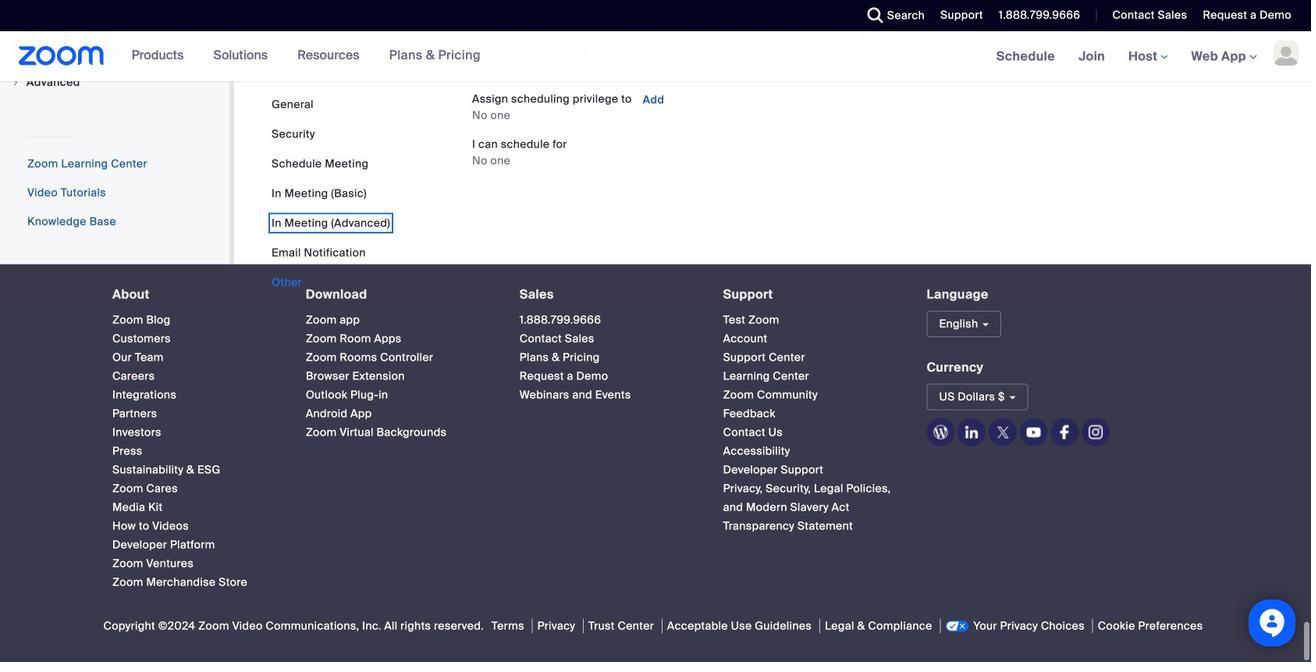 Task type: locate. For each thing, give the bounding box(es) containing it.
banner
[[0, 31, 1312, 82]]

menu item
[[0, 68, 230, 97]]

profile picture image
[[1274, 41, 1299, 66]]

meetings navigation
[[985, 31, 1312, 82]]

heading
[[112, 288, 278, 302], [306, 288, 492, 302], [520, 288, 695, 302], [724, 288, 899, 302]]

menu bar
[[272, 97, 391, 290]]

4 heading from the left
[[724, 288, 899, 302]]

product information navigation
[[120, 31, 493, 81]]



Task type: describe. For each thing, give the bounding box(es) containing it.
admin menu menu
[[0, 0, 230, 99]]

3 heading from the left
[[520, 288, 695, 302]]

right image
[[11, 78, 20, 87]]

2 heading from the left
[[306, 288, 492, 302]]

zoom logo image
[[19, 46, 104, 66]]

1 heading from the left
[[112, 288, 278, 302]]



Task type: vqa. For each thing, say whether or not it's contained in the screenshot.
Right image
yes



